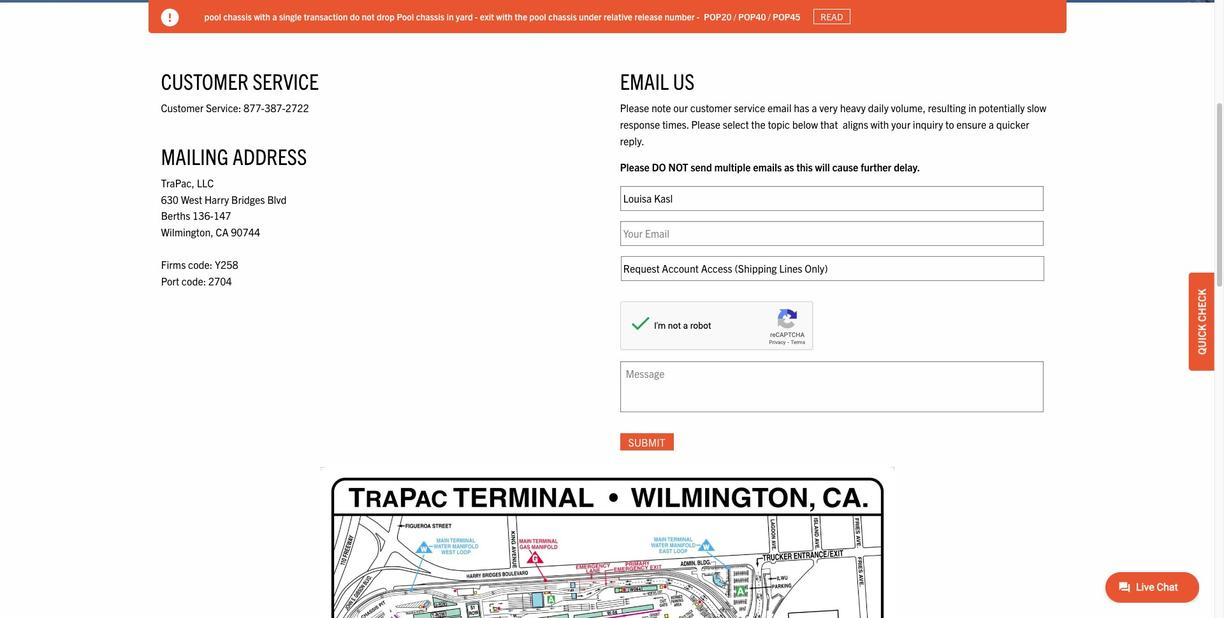 Task type: locate. For each thing, give the bounding box(es) containing it.
1 horizontal spatial -
[[697, 11, 700, 22]]

90744
[[231, 226, 260, 238]]

147
[[214, 209, 231, 222]]

0 horizontal spatial -
[[475, 11, 478, 22]]

resulting
[[928, 102, 966, 114]]

delay.
[[894, 161, 920, 174]]

chassis left "single"
[[223, 11, 252, 22]]

multiple
[[715, 161, 751, 174]]

pool
[[397, 11, 414, 22]]

630
[[161, 193, 179, 206]]

/ left the pop45
[[768, 11, 771, 22]]

2 horizontal spatial chassis
[[549, 11, 577, 22]]

the right exit
[[515, 11, 528, 22]]

times.
[[663, 118, 689, 131]]

your
[[892, 118, 911, 131]]

pool right exit
[[530, 11, 546, 22]]

1 - from the left
[[475, 11, 478, 22]]

release
[[635, 11, 663, 22]]

chassis
[[223, 11, 252, 22], [416, 11, 445, 22], [549, 11, 577, 22]]

2704
[[208, 275, 232, 287]]

customer for customer service: 877-387-2722
[[161, 102, 204, 114]]

136-
[[193, 209, 214, 222]]

2 customer from the top
[[161, 102, 204, 114]]

1 horizontal spatial a
[[812, 102, 817, 114]]

1 / from the left
[[734, 11, 737, 22]]

this
[[797, 161, 813, 174]]

0 horizontal spatial /
[[734, 11, 737, 22]]

a down potentially at the right top of the page
[[989, 118, 994, 131]]

with down daily
[[871, 118, 889, 131]]

mailing
[[161, 142, 229, 170]]

please up response
[[620, 102, 649, 114]]

daily
[[868, 102, 889, 114]]

please for our
[[620, 102, 649, 114]]

number
[[665, 11, 695, 22]]

pop45
[[773, 11, 801, 22]]

main content containing customer service
[[148, 41, 1067, 619]]

0 vertical spatial the
[[515, 11, 528, 22]]

below
[[793, 118, 818, 131]]

customer up service:
[[161, 67, 249, 95]]

firms code:  y258 port code:  2704
[[161, 258, 238, 287]]

reply.
[[620, 134, 645, 147]]

not
[[362, 11, 375, 22]]

a left "single"
[[272, 11, 277, 22]]

code: right port
[[182, 275, 206, 287]]

in up ensure
[[969, 102, 977, 114]]

0 vertical spatial a
[[272, 11, 277, 22]]

in left yard
[[447, 11, 454, 22]]

877-
[[244, 102, 265, 114]]

code: up 2704
[[188, 258, 213, 271]]

/
[[734, 11, 737, 22], [768, 11, 771, 22]]

2 - from the left
[[697, 11, 700, 22]]

in
[[447, 11, 454, 22], [969, 102, 977, 114]]

1 vertical spatial customer
[[161, 102, 204, 114]]

emails
[[753, 161, 782, 174]]

-
[[475, 11, 478, 22], [697, 11, 700, 22]]

0 horizontal spatial chassis
[[223, 11, 252, 22]]

1 horizontal spatial the
[[752, 118, 766, 131]]

please do not send multiple emails as this will cause further delay.
[[620, 161, 920, 174]]

berths
[[161, 209, 190, 222]]

email
[[768, 102, 792, 114]]

2 vertical spatial please
[[620, 161, 650, 174]]

select
[[723, 118, 749, 131]]

topic
[[768, 118, 790, 131]]

email
[[620, 67, 669, 95]]

1 vertical spatial in
[[969, 102, 977, 114]]

response
[[620, 118, 660, 131]]

none submit inside main content
[[620, 434, 674, 451]]

with right exit
[[496, 11, 513, 22]]

2 horizontal spatial with
[[871, 118, 889, 131]]

1 customer from the top
[[161, 67, 249, 95]]

a
[[272, 11, 277, 22], [812, 102, 817, 114], [989, 118, 994, 131]]

customer service: 877-387-2722
[[161, 102, 309, 114]]

the down service
[[752, 118, 766, 131]]

/ left the pop40
[[734, 11, 737, 22]]

wilmington,
[[161, 226, 213, 238]]

1 vertical spatial the
[[752, 118, 766, 131]]

please left the do
[[620, 161, 650, 174]]

has
[[794, 102, 810, 114]]

the
[[515, 11, 528, 22], [752, 118, 766, 131]]

Message text field
[[620, 361, 1044, 412]]

pop40
[[739, 11, 766, 22]]

- right number
[[697, 11, 700, 22]]

0 vertical spatial please
[[620, 102, 649, 114]]

main content
[[148, 41, 1067, 619]]

with
[[254, 11, 270, 22], [496, 11, 513, 22], [871, 118, 889, 131]]

do
[[350, 11, 360, 22]]

1 horizontal spatial pool
[[530, 11, 546, 22]]

1 horizontal spatial in
[[969, 102, 977, 114]]

chassis right 'pool'
[[416, 11, 445, 22]]

2 vertical spatial a
[[989, 118, 994, 131]]

quicker
[[997, 118, 1030, 131]]

solid image
[[161, 9, 179, 27]]

cause
[[833, 161, 859, 174]]

pop20
[[704, 11, 732, 22]]

chassis left under
[[549, 11, 577, 22]]

pool right solid image
[[204, 11, 221, 22]]

1 horizontal spatial /
[[768, 11, 771, 22]]

very
[[820, 102, 838, 114]]

None submit
[[620, 434, 674, 451]]

please down customer
[[692, 118, 721, 131]]

0 horizontal spatial pool
[[204, 11, 221, 22]]

customer
[[161, 67, 249, 95], [161, 102, 204, 114]]

code:
[[188, 258, 213, 271], [182, 275, 206, 287]]

pool chassis with a single transaction  do not drop pool chassis in yard -  exit with the pool chassis under relative release number -  pop20 / pop40 / pop45
[[204, 11, 801, 22]]

387-
[[265, 102, 286, 114]]

0 vertical spatial customer
[[161, 67, 249, 95]]

a right has
[[812, 102, 817, 114]]

quick
[[1196, 324, 1209, 355]]

0 horizontal spatial in
[[447, 11, 454, 22]]

please
[[620, 102, 649, 114], [692, 118, 721, 131], [620, 161, 650, 174]]

with left "single"
[[254, 11, 270, 22]]

please for not
[[620, 161, 650, 174]]

ensure
[[957, 118, 987, 131]]

1 vertical spatial please
[[692, 118, 721, 131]]

2 pool from the left
[[530, 11, 546, 22]]

2 / from the left
[[768, 11, 771, 22]]

- left exit
[[475, 11, 478, 22]]

customer left service:
[[161, 102, 204, 114]]

pool
[[204, 11, 221, 22], [530, 11, 546, 22]]

1 horizontal spatial chassis
[[416, 11, 445, 22]]



Task type: vqa. For each thing, say whether or not it's contained in the screenshot.
DUAL TRANSACTION ONLY
no



Task type: describe. For each thing, give the bounding box(es) containing it.
will
[[815, 161, 830, 174]]

3 chassis from the left
[[549, 11, 577, 22]]

port
[[161, 275, 179, 287]]

customer service
[[161, 67, 319, 95]]

0 horizontal spatial the
[[515, 11, 528, 22]]

0 vertical spatial in
[[447, 11, 454, 22]]

heavy
[[840, 102, 866, 114]]

harry
[[205, 193, 229, 206]]

our
[[674, 102, 688, 114]]

trapac, llc 630 west harry bridges blvd berths 136-147 wilmington, ca 90744
[[161, 177, 287, 238]]

1 pool from the left
[[204, 11, 221, 22]]

y258
[[215, 258, 238, 271]]

customer for customer service
[[161, 67, 249, 95]]

2722
[[286, 102, 309, 114]]

potentially
[[979, 102, 1025, 114]]

in inside please note our customer service email has a very heavy daily volume, resulting in potentially slow response times. please select the topic below that  aligns with your inquiry to ensure a quicker reply.
[[969, 102, 977, 114]]

to
[[946, 118, 954, 131]]

1 vertical spatial code:
[[182, 275, 206, 287]]

us
[[673, 67, 695, 95]]

ca
[[216, 226, 229, 238]]

llc
[[197, 177, 214, 190]]

1 chassis from the left
[[223, 11, 252, 22]]

with inside please note our customer service email has a very heavy daily volume, resulting in potentially slow response times. please select the topic below that  aligns with your inquiry to ensure a quicker reply.
[[871, 118, 889, 131]]

as
[[784, 161, 794, 174]]

email us
[[620, 67, 695, 95]]

quick check
[[1196, 289, 1209, 355]]

single
[[279, 11, 302, 22]]

west
[[181, 193, 202, 206]]

further
[[861, 161, 892, 174]]

check
[[1196, 289, 1209, 322]]

service:
[[206, 102, 241, 114]]

relative
[[604, 11, 633, 22]]

the inside please note our customer service email has a very heavy daily volume, resulting in potentially slow response times. please select the topic below that  aligns with your inquiry to ensure a quicker reply.
[[752, 118, 766, 131]]

slow
[[1027, 102, 1047, 114]]

service
[[253, 67, 319, 95]]

note
[[652, 102, 671, 114]]

not
[[669, 161, 689, 174]]

drop
[[377, 11, 395, 22]]

do
[[652, 161, 666, 174]]

0 horizontal spatial with
[[254, 11, 270, 22]]

2 horizontal spatial a
[[989, 118, 994, 131]]

0 vertical spatial code:
[[188, 258, 213, 271]]

trapac,
[[161, 177, 194, 190]]

1 horizontal spatial with
[[496, 11, 513, 22]]

under
[[579, 11, 602, 22]]

blvd
[[267, 193, 287, 206]]

send
[[691, 161, 712, 174]]

quick check link
[[1189, 273, 1215, 371]]

0 horizontal spatial a
[[272, 11, 277, 22]]

mailing address
[[161, 142, 307, 170]]

please note our customer service email has a very heavy daily volume, resulting in potentially slow response times. please select the topic below that  aligns with your inquiry to ensure a quicker reply.
[[620, 102, 1047, 147]]

read link
[[814, 9, 851, 24]]

transaction
[[304, 11, 348, 22]]

exit
[[480, 11, 494, 22]]

customer
[[691, 102, 732, 114]]

Your Email text field
[[620, 221, 1044, 246]]

1 vertical spatial a
[[812, 102, 817, 114]]

firms
[[161, 258, 186, 271]]

that
[[821, 118, 838, 131]]

Your Name text field
[[620, 186, 1044, 211]]

read
[[821, 11, 843, 22]]

inquiry
[[913, 118, 943, 131]]

2 chassis from the left
[[416, 11, 445, 22]]

yard
[[456, 11, 473, 22]]

address
[[233, 142, 307, 170]]

bridges
[[231, 193, 265, 206]]

service
[[734, 102, 765, 114]]

volume,
[[891, 102, 926, 114]]



